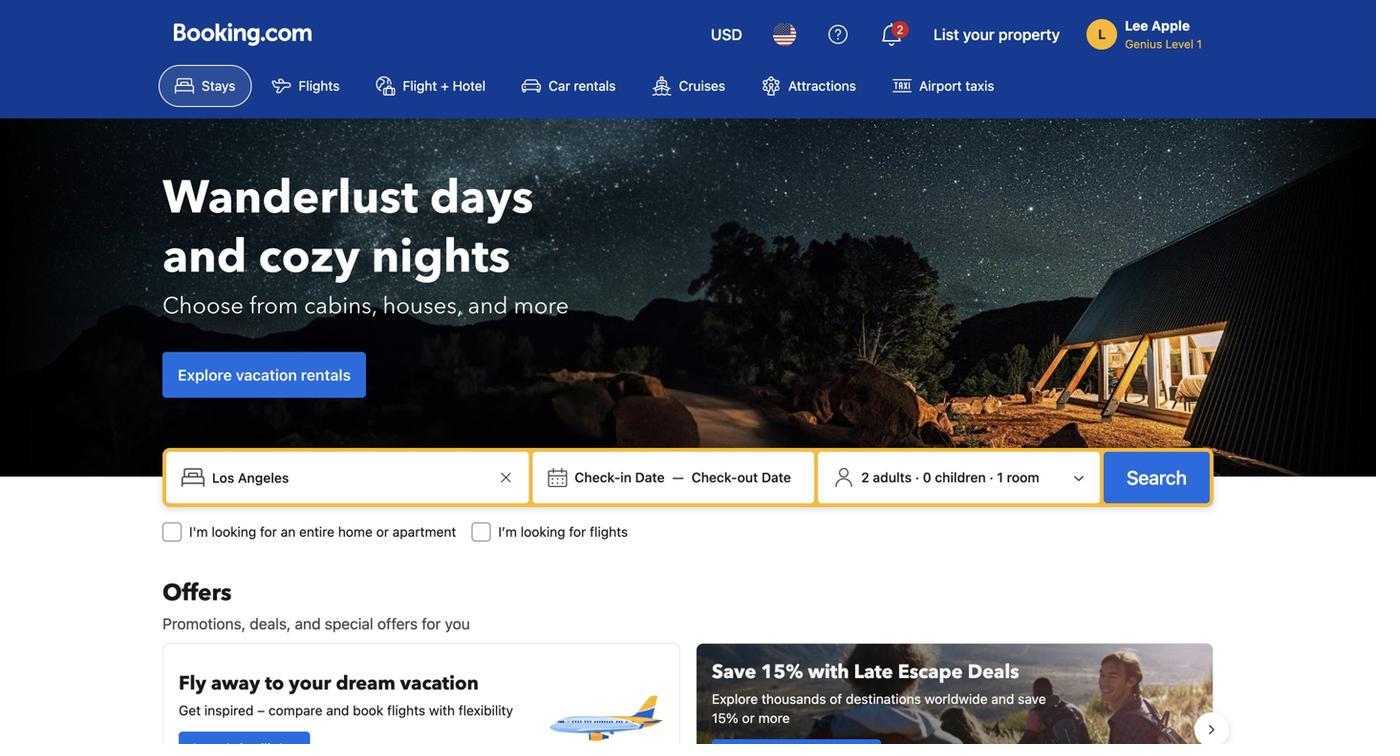 Task type: vqa. For each thing, say whether or not it's contained in the screenshot.
Hotels in Ocean City, United States of America Hotels in the United States
no



Task type: describe. For each thing, give the bounding box(es) containing it.
an
[[281, 524, 296, 540]]

of
[[830, 691, 842, 707]]

2 adults · 0 children · 1 room button
[[826, 460, 1092, 496]]

looking for i'm
[[212, 524, 256, 540]]

fly
[[179, 671, 206, 697]]

room
[[1007, 470, 1039, 485]]

deals,
[[250, 615, 291, 633]]

your inside fly away to your dream vacation get inspired – compare and book flights with flexibility
[[289, 671, 331, 697]]

car
[[549, 78, 570, 94]]

cruises
[[679, 78, 725, 94]]

list your property link
[[922, 11, 1071, 57]]

i'm looking for flights
[[498, 524, 628, 540]]

vacation inside fly away to your dream vacation get inspired – compare and book flights with flexibility
[[400, 671, 479, 697]]

lee apple genius level 1
[[1125, 18, 1202, 51]]

book
[[353, 703, 383, 719]]

nights
[[371, 226, 510, 289]]

—
[[672, 470, 684, 485]]

flights inside fly away to your dream vacation get inspired – compare and book flights with flexibility
[[387, 703, 425, 719]]

rentals inside explore vacation rentals 'link'
[[301, 366, 351, 384]]

group of friends hiking in the mountains on a sunny day image
[[697, 644, 1213, 744]]

2 for 2
[[897, 23, 903, 36]]

genius
[[1125, 37, 1162, 51]]

destinations
[[846, 691, 921, 707]]

vacation inside 'link'
[[236, 366, 297, 384]]

dream
[[336, 671, 395, 697]]

escape
[[898, 659, 963, 686]]

home
[[338, 524, 373, 540]]

explore vacation rentals link
[[162, 352, 366, 398]]

1 inside lee apple genius level 1
[[1197, 37, 1202, 51]]

flights link
[[256, 65, 356, 107]]

list
[[933, 25, 959, 43]]

houses,
[[383, 290, 462, 322]]

flights
[[299, 78, 340, 94]]

l
[[1098, 26, 1106, 42]]

list your property
[[933, 25, 1060, 43]]

save
[[712, 659, 756, 686]]

cruises link
[[636, 65, 742, 107]]

airport taxis
[[919, 78, 994, 94]]

with inside fly away to your dream vacation get inspired – compare and book flights with flexibility
[[429, 703, 455, 719]]

0 vertical spatial or
[[376, 524, 389, 540]]

airport taxis link
[[876, 65, 1011, 107]]

region containing save 15% with late escape deals
[[147, 635, 1229, 744]]

your account menu lee apple genius level 1 element
[[1087, 9, 1210, 53]]

+
[[441, 78, 449, 94]]

apartment
[[393, 524, 456, 540]]

thousands
[[761, 691, 826, 707]]

attractions
[[788, 78, 856, 94]]

and inside 'offers promotions, deals, and special offers for you'
[[295, 615, 321, 633]]

0 horizontal spatial 15%
[[712, 710, 738, 726]]

and inside fly away to your dream vacation get inspired – compare and book flights with flexibility
[[326, 703, 349, 719]]

late
[[854, 659, 893, 686]]

and inside save 15% with late escape deals explore thousands of destinations worldwide and save 15% or more
[[991, 691, 1014, 707]]

in
[[620, 470, 632, 485]]

and up choose
[[162, 226, 247, 289]]

to
[[265, 671, 284, 697]]

search
[[1127, 466, 1187, 489]]

cozy
[[258, 226, 360, 289]]

choose
[[162, 290, 244, 322]]

taxis
[[965, 78, 994, 94]]

cabins,
[[304, 290, 377, 322]]

away
[[211, 671, 260, 697]]

compare
[[268, 703, 323, 719]]

apple
[[1151, 18, 1190, 33]]

attractions link
[[745, 65, 872, 107]]

2 button
[[869, 11, 914, 57]]

days
[[430, 167, 534, 229]]

offers
[[162, 578, 232, 609]]

stays link
[[159, 65, 252, 107]]

flexibility
[[458, 703, 513, 719]]

fly away to your dream vacation image
[[546, 659, 664, 744]]

inspired
[[204, 703, 254, 719]]

1 inside dropdown button
[[997, 470, 1003, 485]]

Where are you going? field
[[204, 461, 494, 495]]

entire
[[299, 524, 334, 540]]

deals
[[968, 659, 1019, 686]]

usd
[[711, 25, 742, 43]]

special
[[325, 615, 373, 633]]



Task type: locate. For each thing, give the bounding box(es) containing it.
fly away to your dream vacation get inspired – compare and book flights with flexibility
[[179, 671, 513, 719]]

explore down the save
[[712, 691, 758, 707]]

2 adults · 0 children · 1 room
[[861, 470, 1039, 485]]

0 horizontal spatial more
[[514, 290, 569, 322]]

2 left the adults
[[861, 470, 869, 485]]

–
[[257, 703, 265, 719]]

rentals right car
[[574, 78, 616, 94]]

1 looking from the left
[[212, 524, 256, 540]]

0 horizontal spatial looking
[[212, 524, 256, 540]]

1 horizontal spatial ·
[[989, 470, 993, 485]]

or down the save
[[742, 710, 755, 726]]

for inside 'offers promotions, deals, and special offers for you'
[[422, 615, 441, 633]]

0 vertical spatial rentals
[[574, 78, 616, 94]]

1 vertical spatial explore
[[712, 691, 758, 707]]

0 horizontal spatial or
[[376, 524, 389, 540]]

0 horizontal spatial flights
[[387, 703, 425, 719]]

date right out
[[761, 470, 791, 485]]

search button
[[1104, 452, 1210, 504]]

explore vacation rentals
[[178, 366, 351, 384]]

0 horizontal spatial with
[[429, 703, 455, 719]]

0 horizontal spatial vacation
[[236, 366, 297, 384]]

flights right book
[[387, 703, 425, 719]]

with up of
[[808, 659, 849, 686]]

1 vertical spatial 1
[[997, 470, 1003, 485]]

flight + hotel link
[[360, 65, 502, 107]]

rentals down cabins,
[[301, 366, 351, 384]]

1 horizontal spatial vacation
[[400, 671, 479, 697]]

1 horizontal spatial more
[[758, 710, 790, 726]]

1 vertical spatial more
[[758, 710, 790, 726]]

vacation
[[236, 366, 297, 384], [400, 671, 479, 697]]

0 vertical spatial 1
[[1197, 37, 1202, 51]]

and right deals,
[[295, 615, 321, 633]]

flights down check-in date button
[[590, 524, 628, 540]]

1 vertical spatial with
[[429, 703, 455, 719]]

explore inside 'link'
[[178, 366, 232, 384]]

· right 'children'
[[989, 470, 993, 485]]

1 date from the left
[[635, 470, 665, 485]]

level
[[1165, 37, 1194, 51]]

and down deals
[[991, 691, 1014, 707]]

2 date from the left
[[761, 470, 791, 485]]

for for an
[[260, 524, 277, 540]]

stays
[[202, 78, 235, 94]]

0 vertical spatial your
[[963, 25, 995, 43]]

0 horizontal spatial rentals
[[301, 366, 351, 384]]

1 vertical spatial your
[[289, 671, 331, 697]]

for down check-in date button
[[569, 524, 586, 540]]

for
[[260, 524, 277, 540], [569, 524, 586, 540], [422, 615, 441, 633]]

2 horizontal spatial for
[[569, 524, 586, 540]]

explore inside save 15% with late escape deals explore thousands of destinations worldwide and save 15% or more
[[712, 691, 758, 707]]

1 right level
[[1197, 37, 1202, 51]]

1 horizontal spatial with
[[808, 659, 849, 686]]

15% up the thousands
[[761, 659, 803, 686]]

looking right i'm
[[212, 524, 256, 540]]

and left book
[[326, 703, 349, 719]]

car rentals link
[[506, 65, 632, 107]]

0 vertical spatial flights
[[590, 524, 628, 540]]

worldwide
[[925, 691, 988, 707]]

0 horizontal spatial check-
[[575, 470, 620, 485]]

0 horizontal spatial 2
[[861, 470, 869, 485]]

from
[[249, 290, 298, 322]]

check-
[[575, 470, 620, 485], [692, 470, 737, 485]]

explore down choose
[[178, 366, 232, 384]]

with left flexibility
[[429, 703, 455, 719]]

looking right i'm
[[521, 524, 565, 540]]

0 horizontal spatial your
[[289, 671, 331, 697]]

adults
[[873, 470, 912, 485]]

0 horizontal spatial 1
[[997, 470, 1003, 485]]

0 horizontal spatial for
[[260, 524, 277, 540]]

and
[[162, 226, 247, 289], [468, 290, 508, 322], [295, 615, 321, 633], [991, 691, 1014, 707], [326, 703, 349, 719]]

0 vertical spatial with
[[808, 659, 849, 686]]

check-in date button
[[567, 461, 672, 495]]

flight + hotel
[[403, 78, 486, 94]]

or inside save 15% with late escape deals explore thousands of destinations worldwide and save 15% or more
[[742, 710, 755, 726]]

explore
[[178, 366, 232, 384], [712, 691, 758, 707]]

your right list
[[963, 25, 995, 43]]

· left 0
[[915, 470, 919, 485]]

promotions,
[[162, 615, 246, 633]]

1 horizontal spatial flights
[[590, 524, 628, 540]]

2 check- from the left
[[692, 470, 737, 485]]

1 · from the left
[[915, 470, 919, 485]]

1
[[1197, 37, 1202, 51], [997, 470, 1003, 485]]

i'm looking for an entire home or apartment
[[189, 524, 456, 540]]

you
[[445, 615, 470, 633]]

1 horizontal spatial for
[[422, 615, 441, 633]]

0
[[923, 470, 931, 485]]

1 horizontal spatial explore
[[712, 691, 758, 707]]

1 horizontal spatial your
[[963, 25, 995, 43]]

children
[[935, 470, 986, 485]]

vacation down from at the top left of the page
[[236, 366, 297, 384]]

save 15% with late escape deals explore thousands of destinations worldwide and save 15% or more
[[712, 659, 1046, 726]]

more
[[514, 290, 569, 322], [758, 710, 790, 726]]

for for flights
[[569, 524, 586, 540]]

1 horizontal spatial date
[[761, 470, 791, 485]]

1 vertical spatial rentals
[[301, 366, 351, 384]]

looking for i'm
[[521, 524, 565, 540]]

or right home
[[376, 524, 389, 540]]

2 looking from the left
[[521, 524, 565, 540]]

check- up i'm looking for flights
[[575, 470, 620, 485]]

0 horizontal spatial ·
[[915, 470, 919, 485]]

1 left "room"
[[997, 470, 1003, 485]]

2 left list
[[897, 23, 903, 36]]

0 vertical spatial 2
[[897, 23, 903, 36]]

airport
[[919, 78, 962, 94]]

1 vertical spatial or
[[742, 710, 755, 726]]

15% down the save
[[712, 710, 738, 726]]

looking
[[212, 524, 256, 540], [521, 524, 565, 540]]

booking.com image
[[174, 23, 312, 46]]

your up compare
[[289, 671, 331, 697]]

offers
[[377, 615, 418, 633]]

car rentals
[[549, 78, 616, 94]]

15%
[[761, 659, 803, 686], [712, 710, 738, 726]]

offers promotions, deals, and special offers for you
[[162, 578, 470, 633]]

wanderlust
[[162, 167, 418, 229]]

lee
[[1125, 18, 1148, 33]]

or
[[376, 524, 389, 540], [742, 710, 755, 726]]

check-in date — check-out date
[[575, 470, 791, 485]]

wanderlust days and cozy nights choose from cabins, houses, and more
[[162, 167, 569, 322]]

0 horizontal spatial date
[[635, 470, 665, 485]]

more inside save 15% with late escape deals explore thousands of destinations worldwide and save 15% or more
[[758, 710, 790, 726]]

1 vertical spatial 2
[[861, 470, 869, 485]]

date
[[635, 470, 665, 485], [761, 470, 791, 485]]

and right houses,
[[468, 290, 508, 322]]

i'm
[[498, 524, 517, 540]]

for left an
[[260, 524, 277, 540]]

hotel
[[453, 78, 486, 94]]

1 vertical spatial vacation
[[400, 671, 479, 697]]

1 horizontal spatial 1
[[1197, 37, 1202, 51]]

0 vertical spatial more
[[514, 290, 569, 322]]

with
[[808, 659, 849, 686], [429, 703, 455, 719]]

i'm
[[189, 524, 208, 540]]

2 for 2 adults · 0 children · 1 room
[[861, 470, 869, 485]]

2 · from the left
[[989, 470, 993, 485]]

more inside the wanderlust days and cozy nights choose from cabins, houses, and more
[[514, 290, 569, 322]]

0 vertical spatial vacation
[[236, 366, 297, 384]]

2
[[897, 23, 903, 36], [861, 470, 869, 485]]

1 horizontal spatial 15%
[[761, 659, 803, 686]]

1 check- from the left
[[575, 470, 620, 485]]

·
[[915, 470, 919, 485], [989, 470, 993, 485]]

0 horizontal spatial explore
[[178, 366, 232, 384]]

1 vertical spatial flights
[[387, 703, 425, 719]]

save
[[1018, 691, 1046, 707]]

0 vertical spatial 15%
[[761, 659, 803, 686]]

for left you
[[422, 615, 441, 633]]

rentals
[[574, 78, 616, 94], [301, 366, 351, 384]]

out
[[737, 470, 758, 485]]

vacation up flexibility
[[400, 671, 479, 697]]

check-out date button
[[684, 461, 799, 495]]

1 horizontal spatial looking
[[521, 524, 565, 540]]

region
[[147, 635, 1229, 744]]

flight
[[403, 78, 437, 94]]

get
[[179, 703, 201, 719]]

1 horizontal spatial 2
[[897, 23, 903, 36]]

property
[[998, 25, 1060, 43]]

rentals inside car rentals link
[[574, 78, 616, 94]]

with inside save 15% with late escape deals explore thousands of destinations worldwide and save 15% or more
[[808, 659, 849, 686]]

1 vertical spatial 15%
[[712, 710, 738, 726]]

1 horizontal spatial check-
[[692, 470, 737, 485]]

1 horizontal spatial or
[[742, 710, 755, 726]]

usd button
[[699, 11, 754, 57]]

flights
[[590, 524, 628, 540], [387, 703, 425, 719]]

date right in
[[635, 470, 665, 485]]

check- right —
[[692, 470, 737, 485]]

0 vertical spatial explore
[[178, 366, 232, 384]]

1 horizontal spatial rentals
[[574, 78, 616, 94]]



